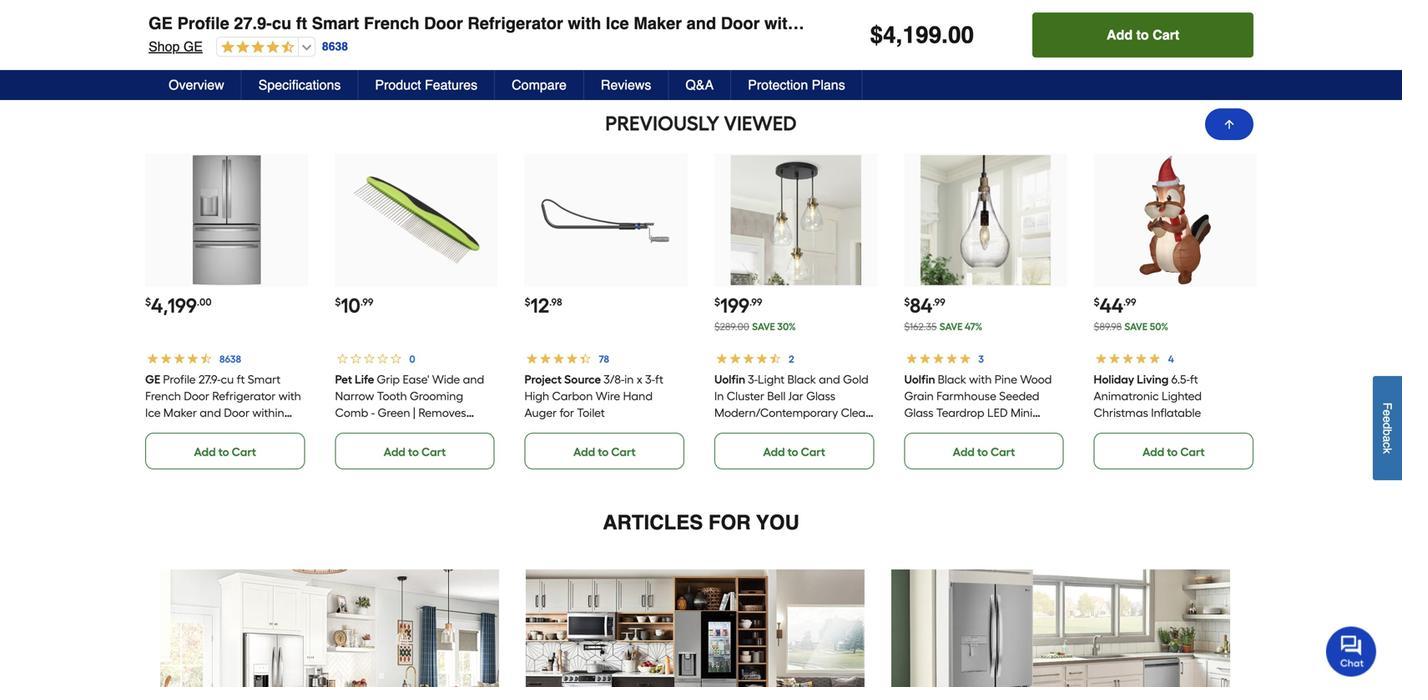 Task type: vqa. For each thing, say whether or not it's contained in the screenshot.
$ 4,199 . 00's $
yes



Task type: locate. For each thing, give the bounding box(es) containing it.
1 horizontal spatial resistant
[[960, 14, 1030, 33]]

2 horizontal spatial save
[[1125, 321, 1148, 333]]

e
[[1381, 410, 1395, 417], [1381, 417, 1395, 423]]

a white and blue kitchen with french door refrigerator. image
[[160, 570, 499, 688]]

1 vertical spatial star
[[272, 440, 299, 454]]

2 .99 from the left
[[750, 296, 763, 309]]

$ for $ 84 .99
[[904, 296, 910, 309]]

project source 3/8-in x 3-ft high carbon wire hand auger for toilet image
[[541, 155, 672, 286]]

steel)
[[1113, 14, 1158, 33], [194, 440, 223, 454]]

0 vertical spatial glass
[[807, 390, 836, 404]]

add inside 10 list item
[[384, 446, 406, 460]]

1 horizontal spatial pendant
[[953, 423, 998, 437]]

0 vertical spatial cu
[[272, 14, 292, 33]]

3- up cluster
[[748, 373, 758, 387]]

protection plans
[[748, 77, 845, 93]]

precision
[[447, 440, 494, 454]]

0 horizontal spatial resistant
[[238, 423, 283, 437]]

cart inside 84 list item
[[991, 446, 1015, 460]]

0 horizontal spatial smart
[[248, 373, 281, 387]]

smart up 8638
[[312, 14, 359, 33]]

cart inside the 199 list item
[[801, 446, 826, 460]]

1 vertical spatial stainless
[[145, 440, 191, 454]]

ge profile 27.9-cu ft smart french door refrigerator with ice maker and door within door (fingerprint-resistant stainless steel) energy star image
[[162, 155, 292, 286]]

grooming
[[410, 390, 463, 404]]

profile down $ 4,199 .00
[[163, 373, 196, 387]]

$ up $162.35
[[904, 296, 910, 309]]

features
[[425, 77, 478, 93]]

project
[[525, 373, 562, 387]]

black up jar
[[788, 373, 816, 387]]

1 vertical spatial french
[[145, 390, 181, 404]]

0 vertical spatial french
[[364, 14, 420, 33]]

holiday living 6.5-ft animatronic lighted christmas inflatable image
[[1111, 155, 1241, 286]]

add to cart inside 10 list item
[[384, 446, 446, 460]]

0 horizontal spatial steel)
[[194, 440, 223, 454]]

2 horizontal spatial with
[[969, 373, 992, 387]]

2 vertical spatial with
[[279, 390, 301, 404]]

uolfin up 'in'
[[715, 373, 746, 387]]

k
[[1381, 448, 1395, 454]]

uolfin black with pine wood grain farmhouse seeded glass teardrop led mini hanging pendant light image
[[921, 155, 1051, 286]]

2 vertical spatial glass
[[715, 423, 744, 437]]

overview button
[[152, 70, 242, 100]]

6.5-
[[1172, 373, 1191, 387]]

add to cart link inside '12' list item
[[525, 433, 685, 470]]

save inside the 199 list item
[[752, 321, 775, 333]]

black
[[788, 373, 816, 387], [938, 373, 967, 387]]

led
[[988, 406, 1008, 420], [783, 423, 804, 437]]

1 horizontal spatial ice
[[606, 14, 629, 33]]

3 save from the left
[[1125, 321, 1148, 333]]

to inside 84 list item
[[978, 446, 988, 460]]

uolfin for 199
[[715, 373, 746, 387]]

grain
[[904, 390, 934, 404]]

within left comb
[[252, 406, 284, 420]]

1 vertical spatial 4,199
[[151, 294, 197, 318]]

shop
[[149, 39, 180, 54]]

10
[[341, 294, 361, 318]]

grips
[[398, 440, 427, 454]]

2 vertical spatial light
[[762, 440, 789, 454]]

0 horizontal spatial maker
[[163, 406, 197, 420]]

ge right the shop
[[184, 39, 203, 54]]

with up reviews
[[568, 14, 601, 33]]

to inside '12' list item
[[598, 446, 609, 460]]

resistant
[[960, 14, 1030, 33], [238, 423, 283, 437]]

1 vertical spatial (fingerprint-
[[174, 423, 238, 437]]

previously viewed
[[606, 112, 797, 136]]

inflatable
[[1152, 406, 1202, 420]]

0 vertical spatial pendant
[[953, 423, 998, 437]]

0 horizontal spatial french
[[145, 390, 181, 404]]

save left 50%
[[1125, 321, 1148, 333]]

smart left pet
[[248, 373, 281, 387]]

light down mini
[[1001, 423, 1028, 437]]

ge for ge
[[145, 373, 160, 387]]

product features
[[375, 77, 478, 93]]

2 horizontal spatial glass
[[904, 406, 934, 420]]

1 horizontal spatial glass
[[807, 390, 836, 404]]

1 horizontal spatial for
[[560, 406, 575, 420]]

smart inside profile 27.9-cu ft smart french door refrigerator with ice maker and door within door (fingerprint-resistant stainless steel) energy star
[[248, 373, 281, 387]]

.99 up the $289.00 save 30%
[[750, 296, 763, 309]]

-
[[371, 406, 375, 420]]

4 .99 from the left
[[1124, 296, 1137, 309]]

save inside 84 list item
[[940, 321, 963, 333]]

0 vertical spatial ice
[[606, 14, 629, 33]]

knots
[[438, 423, 468, 437]]

cu
[[272, 14, 292, 33], [221, 373, 234, 387]]

add to cart for third add to cart list item from the right
[[194, 39, 256, 53]]

1 vertical spatial with
[[969, 373, 992, 387]]

with up farmhouse
[[969, 373, 992, 387]]

add to cart link for black with pine wood grain farmhouse seeded glass teardrop led mini hanging pendant light
[[904, 433, 1064, 470]]

glass left linear on the right of the page
[[715, 423, 744, 437]]

$ 10 .99
[[335, 294, 373, 318]]

save inside 44 list item
[[1125, 321, 1148, 333]]

.99 inside $ 84 .99
[[933, 296, 946, 309]]

smart
[[312, 14, 359, 33], [248, 373, 281, 387]]

tooth
[[377, 390, 407, 404]]

12 list item
[[525, 154, 688, 470]]

2 3- from the left
[[748, 373, 758, 387]]

1 horizontal spatial hanging
[[904, 423, 951, 437]]

led inside black with pine wood grain farmhouse seeded glass teardrop led mini hanging pendant light
[[988, 406, 1008, 420]]

light up bell
[[758, 373, 785, 387]]

previously viewed heading
[[144, 107, 1259, 140]]

glass inside black with pine wood grain farmhouse seeded glass teardrop led mini hanging pendant light
[[904, 406, 934, 420]]

3- right "x"
[[646, 373, 656, 387]]

pet life  grip ease' wide and narrow tooth grooming comb - green | removes mats, tangles, and knots | rubberized grips for precision control image
[[351, 155, 482, 286]]

e up d at the right of the page
[[1381, 410, 1395, 417]]

199 list item
[[715, 154, 878, 470]]

1 horizontal spatial 27.9-
[[234, 14, 272, 33]]

add to cart link inside the 199 list item
[[715, 433, 874, 470]]

$ 84 .99
[[904, 294, 946, 318]]

$ inside $ 199 .99
[[715, 296, 720, 309]]

2 hanging from the left
[[904, 423, 951, 437]]

$ inside $ 84 .99
[[904, 296, 910, 309]]

4,199 for .
[[883, 22, 942, 48]]

0 vertical spatial energy
[[1163, 14, 1233, 33]]

3- inside 3/8-in x 3-ft high carbon wire hand auger for toilet
[[646, 373, 656, 387]]

$ for $ 4,199 . 00
[[870, 22, 883, 48]]

add to cart link for 6.5-ft animatronic lighted christmas inflatable
[[1094, 433, 1254, 470]]

$ inside $ 44 .99
[[1094, 296, 1100, 309]]

christmas
[[1094, 406, 1149, 420]]

pine
[[995, 373, 1018, 387]]

27.9- up '4.5 stars' image
[[234, 14, 272, 33]]

1 vertical spatial cu
[[221, 373, 234, 387]]

add to cart link inside 44 list item
[[1094, 433, 1254, 470]]

0 horizontal spatial stainless
[[145, 440, 191, 454]]

$ left .98
[[525, 296, 531, 309]]

add to cart inside 44 list item
[[1143, 446, 1205, 460]]

1 vertical spatial steel)
[[194, 440, 223, 454]]

e up b
[[1381, 417, 1395, 423]]

| right green
[[413, 406, 416, 420]]

toilet
[[577, 406, 605, 420]]

1 horizontal spatial 4,199
[[883, 22, 942, 48]]

$ left .00
[[145, 296, 151, 309]]

0 vertical spatial led
[[988, 406, 1008, 420]]

1 vertical spatial led
[[783, 423, 804, 437]]

add to cart inside '12' list item
[[574, 446, 636, 460]]

with inside profile 27.9-cu ft smart french door refrigerator with ice maker and door within door (fingerprint-resistant stainless steel) energy star
[[279, 390, 301, 404]]

0 vertical spatial (fingerprint-
[[861, 14, 960, 33]]

$ up pet
[[335, 296, 341, 309]]

add inside 4,199 list item
[[194, 446, 216, 460]]

add to cart inside 84 list item
[[953, 446, 1015, 460]]

add inside button
[[1107, 27, 1133, 43]]

0 horizontal spatial energy
[[226, 440, 269, 454]]

add to cart link inside 10 list item
[[335, 433, 495, 470]]

1 3- from the left
[[646, 373, 656, 387]]

$ for $ 12 .98
[[525, 296, 531, 309]]

1 vertical spatial pendant
[[715, 440, 760, 454]]

0 horizontal spatial pendant
[[715, 440, 760, 454]]

with
[[568, 14, 601, 33], [969, 373, 992, 387], [279, 390, 301, 404]]

0 vertical spatial maker
[[634, 14, 682, 33]]

to inside button
[[1137, 27, 1149, 43]]

glass right jar
[[807, 390, 836, 404]]

hanging down grain
[[904, 423, 951, 437]]

and
[[687, 14, 716, 33], [463, 373, 484, 387], [819, 373, 841, 387], [200, 406, 221, 420], [414, 423, 436, 437]]

1 vertical spatial maker
[[163, 406, 197, 420]]

0 horizontal spatial (fingerprint-
[[174, 423, 238, 437]]

1 black from the left
[[788, 373, 816, 387]]

$162.35
[[904, 321, 937, 333]]

add to cart for 44 list item
[[1143, 446, 1205, 460]]

and inside profile 27.9-cu ft smart french door refrigerator with ice maker and door within door (fingerprint-resistant stainless steel) energy star
[[200, 406, 221, 420]]

resistant inside profile 27.9-cu ft smart french door refrigerator with ice maker and door within door (fingerprint-resistant stainless steel) energy star
[[238, 423, 283, 437]]

add to cart button
[[1033, 13, 1254, 58]]

for inside 3/8-in x 3-ft high carbon wire hand auger for toilet
[[560, 406, 575, 420]]

0 horizontal spatial uolfin
[[715, 373, 746, 387]]

ice
[[606, 14, 629, 33], [145, 406, 161, 420]]

to inside the 199 list item
[[788, 446, 799, 460]]

3-
[[646, 373, 656, 387], [748, 373, 758, 387]]

1 horizontal spatial led
[[988, 406, 1008, 420]]

hanging down "clear"
[[807, 423, 853, 437]]

0 vertical spatial smart
[[312, 14, 359, 33]]

black with pine wood grain farmhouse seeded glass teardrop led mini hanging pendant light
[[904, 373, 1052, 437]]

to inside 10 list item
[[408, 446, 419, 460]]

$ inside $ 12 .98
[[525, 296, 531, 309]]

$ inside $ 10 .99
[[335, 296, 341, 309]]

0 horizontal spatial black
[[788, 373, 816, 387]]

0 horizontal spatial 3-
[[646, 373, 656, 387]]

pendant down linear on the right of the page
[[715, 440, 760, 454]]

ge inside 4,199 list item
[[145, 373, 160, 387]]

0 horizontal spatial 27.9-
[[199, 373, 221, 387]]

1 horizontal spatial refrigerator
[[468, 14, 563, 33]]

ice inside profile 27.9-cu ft smart french door refrigerator with ice maker and door within door (fingerprint-resistant stainless steel) energy star
[[145, 406, 161, 420]]

0 horizontal spatial 4,199
[[151, 294, 197, 318]]

4.5 stars image
[[217, 40, 295, 56]]

3 .99 from the left
[[933, 296, 946, 309]]

1 vertical spatial glass
[[904, 406, 934, 420]]

1 horizontal spatial french
[[364, 14, 420, 33]]

0 vertical spatial for
[[560, 406, 575, 420]]

0 horizontal spatial for
[[430, 440, 444, 454]]

2 black from the left
[[938, 373, 967, 387]]

project source
[[525, 373, 601, 387]]

living
[[1137, 373, 1169, 387]]

add to cart list item
[[145, 0, 308, 64], [904, 0, 1068, 64], [1094, 0, 1257, 64]]

pet life
[[335, 373, 374, 387]]

1 vertical spatial ice
[[145, 406, 161, 420]]

.98
[[550, 296, 562, 309]]

add to cart inside 4,199 list item
[[194, 446, 256, 460]]

auger
[[525, 406, 557, 420]]

add inside the 199 list item
[[763, 446, 785, 460]]

0 horizontal spatial add to cart list item
[[145, 0, 308, 64]]

light down linear on the right of the page
[[762, 440, 789, 454]]

for down carbon
[[560, 406, 575, 420]]

1 horizontal spatial maker
[[634, 14, 682, 33]]

articles
[[603, 512, 703, 535]]

grip ease' wide and narrow tooth grooming comb - green | removes mats, tangles, and knots | rubberized grips for precision control
[[335, 373, 494, 471]]

1 horizontal spatial add to cart list item
[[904, 0, 1068, 64]]

1 vertical spatial smart
[[248, 373, 281, 387]]

(fingerprint- inside profile 27.9-cu ft smart french door refrigerator with ice maker and door within door (fingerprint-resistant stainless steel) energy star
[[174, 423, 238, 437]]

1 save from the left
[[752, 321, 775, 333]]

0 horizontal spatial within
[[252, 406, 284, 420]]

0 horizontal spatial glass
[[715, 423, 744, 437]]

pendant
[[953, 423, 998, 437], [715, 440, 760, 454]]

f
[[1381, 403, 1395, 410]]

0 horizontal spatial cu
[[221, 373, 234, 387]]

0 horizontal spatial save
[[752, 321, 775, 333]]

for inside grip ease' wide and narrow tooth grooming comb - green | removes mats, tangles, and knots | rubberized grips for precision control
[[430, 440, 444, 454]]

$162.35 save 47%
[[904, 321, 983, 333]]

0 horizontal spatial ice
[[145, 406, 161, 420]]

1 vertical spatial |
[[471, 423, 474, 437]]

door
[[424, 14, 463, 33], [721, 14, 760, 33], [818, 14, 857, 33], [184, 390, 210, 404], [224, 406, 250, 420], [145, 423, 171, 437]]

$ for $ 44 .99
[[1094, 296, 1100, 309]]

energy inside profile 27.9-cu ft smart french door refrigerator with ice maker and door within door (fingerprint-resistant stainless steel) energy star
[[226, 440, 269, 454]]

0 horizontal spatial hanging
[[807, 423, 853, 437]]

led inside 3-light black and gold in cluster bell jar glass modern/contemporary clear glass linear led hanging pendant light
[[783, 423, 804, 437]]

0 horizontal spatial star
[[272, 440, 299, 454]]

pendant down 'teardrop'
[[953, 423, 998, 437]]

holiday living
[[1094, 373, 1169, 387]]

4,199 list item
[[145, 154, 308, 470]]

1 .99 from the left
[[361, 296, 373, 309]]

black inside 3-light black and gold in cluster bell jar glass modern/contemporary clear glass linear led hanging pendant light
[[788, 373, 816, 387]]

.99 up $162.35 save 47%
[[933, 296, 946, 309]]

you
[[756, 512, 800, 535]]

f e e d b a c k
[[1381, 403, 1395, 454]]

.99 up the life
[[361, 296, 373, 309]]

44 list item
[[1094, 154, 1257, 470]]

specifications button
[[242, 70, 359, 100]]

1 horizontal spatial 3-
[[748, 373, 758, 387]]

removes
[[418, 406, 466, 420]]

1 vertical spatial for
[[430, 440, 444, 454]]

1 vertical spatial refrigerator
[[212, 390, 276, 404]]

add to cart for the 199 list item
[[763, 446, 826, 460]]

black inside black with pine wood grain farmhouse seeded glass teardrop led mini hanging pendant light
[[938, 373, 967, 387]]

ge down $ 4,199 .00
[[145, 373, 160, 387]]

led down modern/contemporary
[[783, 423, 804, 437]]

within
[[765, 14, 813, 33], [252, 406, 284, 420]]

0 vertical spatial 4,199
[[883, 22, 942, 48]]

cart inside '12' list item
[[611, 446, 636, 460]]

2 uolfin from the left
[[904, 373, 935, 387]]

and inside 3-light black and gold in cluster bell jar glass modern/contemporary clear glass linear led hanging pendant light
[[819, 373, 841, 387]]

$ inside $ 4,199 .00
[[145, 296, 151, 309]]

ge
[[149, 14, 173, 33], [184, 39, 203, 54], [145, 373, 160, 387]]

1 vertical spatial energy
[[226, 440, 269, 454]]

1 horizontal spatial cu
[[272, 14, 292, 33]]

add to cart link inside 4,199 list item
[[145, 433, 305, 470]]

life
[[355, 373, 374, 387]]

$ for $ 4,199 .00
[[145, 296, 151, 309]]

1 uolfin from the left
[[715, 373, 746, 387]]

uolfin inside 84 list item
[[904, 373, 935, 387]]

199
[[720, 294, 750, 318]]

| up precision on the bottom left of the page
[[471, 423, 474, 437]]

profile up shop ge
[[177, 14, 229, 33]]

0 horizontal spatial refrigerator
[[212, 390, 276, 404]]

.
[[942, 22, 948, 48]]

27.9- down .00
[[199, 373, 221, 387]]

energy
[[1163, 14, 1233, 33], [226, 440, 269, 454]]

$ left .
[[870, 22, 883, 48]]

uolfin 3-light black and gold in cluster bell jar glass modern/contemporary clear glass linear led hanging pendant light image
[[731, 155, 861, 286]]

gold
[[843, 373, 869, 387]]

chat invite button image
[[1327, 627, 1378, 678]]

articles for you
[[603, 512, 800, 535]]

save
[[752, 321, 775, 333], [940, 321, 963, 333], [1125, 321, 1148, 333]]

save left 30%
[[752, 321, 775, 333]]

ft inside 6.5-ft animatronic lighted christmas inflatable
[[1191, 373, 1199, 387]]

narrow
[[335, 390, 374, 404]]

3/8-
[[604, 373, 625, 387]]

.99 inside $ 10 .99
[[361, 296, 373, 309]]

add to cart link inside 84 list item
[[904, 433, 1064, 470]]

1 horizontal spatial stainless
[[1035, 14, 1108, 33]]

save left 47%
[[940, 321, 963, 333]]

.99 inside $ 199 .99
[[750, 296, 763, 309]]

add to cart for 84 list item
[[953, 446, 1015, 460]]

add to cart link
[[145, 27, 305, 64], [904, 27, 1064, 64], [1094, 27, 1254, 64], [145, 433, 305, 470], [335, 433, 495, 470], [525, 433, 685, 470], [715, 433, 874, 470], [904, 433, 1064, 470], [1094, 433, 1254, 470]]

uolfin inside the 199 list item
[[715, 373, 746, 387]]

$ up $289.00
[[715, 296, 720, 309]]

2 horizontal spatial add to cart list item
[[1094, 0, 1257, 64]]

glass
[[807, 390, 836, 404], [904, 406, 934, 420], [715, 423, 744, 437]]

1 vertical spatial ge
[[184, 39, 203, 54]]

27.9- inside profile 27.9-cu ft smart french door refrigerator with ice maker and door within door (fingerprint-resistant stainless steel) energy star
[[199, 373, 221, 387]]

black up farmhouse
[[938, 373, 967, 387]]

1 vertical spatial light
[[1001, 423, 1028, 437]]

1 hanging from the left
[[807, 423, 853, 437]]

uolfin for 84
[[904, 373, 935, 387]]

hanging
[[807, 423, 853, 437], [904, 423, 951, 437]]

1 horizontal spatial within
[[765, 14, 813, 33]]

clear
[[841, 406, 870, 420]]

10 list item
[[335, 154, 498, 471]]

hand
[[623, 390, 653, 404]]

3/8-in x 3-ft high carbon wire hand auger for toilet
[[525, 373, 664, 420]]

1 vertical spatial 27.9-
[[199, 373, 221, 387]]

0 vertical spatial star
[[1238, 14, 1282, 33]]

ge up the shop
[[149, 14, 173, 33]]

uolfin up grain
[[904, 373, 935, 387]]

hanging inside 3-light black and gold in cluster bell jar glass modern/contemporary clear glass linear led hanging pendant light
[[807, 423, 853, 437]]

4,199 inside list item
[[151, 294, 197, 318]]

1 horizontal spatial smart
[[312, 14, 359, 33]]

0 vertical spatial |
[[413, 406, 416, 420]]

.99 up the $89.98 save 50% on the top right of page
[[1124, 296, 1137, 309]]

viewed
[[724, 112, 797, 136]]

add to cart inside the 199 list item
[[763, 446, 826, 460]]

1 vertical spatial within
[[252, 406, 284, 420]]

an lg standard depth refrigerator. image
[[892, 570, 1231, 688]]

2 save from the left
[[940, 321, 963, 333]]

$ up "$89.98"
[[1094, 296, 1100, 309]]

.99 inside $ 44 .99
[[1124, 296, 1137, 309]]

0 vertical spatial with
[[568, 14, 601, 33]]

1 horizontal spatial energy
[[1163, 14, 1233, 33]]

1 vertical spatial resistant
[[238, 423, 283, 437]]

add to cart link for profile 27.9-cu ft smart french door refrigerator with ice maker and door within door (fingerprint-resistant stainless steel) energy star
[[145, 433, 305, 470]]

arrow up image
[[1223, 118, 1236, 131]]

1 vertical spatial profile
[[163, 373, 196, 387]]

glass down grain
[[904, 406, 934, 420]]

led left mini
[[988, 406, 1008, 420]]

1 horizontal spatial steel)
[[1113, 14, 1158, 33]]

with left "narrow"
[[279, 390, 301, 404]]

reviews button
[[584, 70, 669, 100]]

for down knots
[[430, 440, 444, 454]]

within up protection plans
[[765, 14, 813, 33]]



Task type: describe. For each thing, give the bounding box(es) containing it.
ease'
[[403, 373, 429, 387]]

in
[[625, 373, 634, 387]]

a kitchen with black and white cabinets, light wood floors and stainless steel appliances. image
[[526, 570, 865, 688]]

ft inside 3/8-in x 3-ft high carbon wire hand auger for toilet
[[656, 373, 664, 387]]

farmhouse
[[937, 390, 997, 404]]

0 vertical spatial within
[[765, 14, 813, 33]]

84
[[910, 294, 933, 318]]

cart inside 44 list item
[[1181, 446, 1205, 460]]

cluster
[[727, 390, 765, 404]]

wide
[[432, 373, 460, 387]]

0 vertical spatial refrigerator
[[468, 14, 563, 33]]

with inside black with pine wood grain farmhouse seeded glass teardrop led mini hanging pendant light
[[969, 373, 992, 387]]

refrigerator inside profile 27.9-cu ft smart french door refrigerator with ice maker and door within door (fingerprint-resistant stainless steel) energy star
[[212, 390, 276, 404]]

0 vertical spatial resistant
[[960, 14, 1030, 33]]

x
[[637, 373, 643, 387]]

.99 for 199
[[750, 296, 763, 309]]

star inside profile 27.9-cu ft smart french door refrigerator with ice maker and door within door (fingerprint-resistant stainless steel) energy star
[[272, 440, 299, 454]]

4,199 for .00
[[151, 294, 197, 318]]

in
[[715, 390, 724, 404]]

overview
[[169, 77, 224, 93]]

c
[[1381, 443, 1395, 448]]

cart inside 10 list item
[[422, 446, 446, 460]]

reviews
[[601, 77, 652, 93]]

q&a
[[686, 77, 714, 93]]

add inside 44 list item
[[1143, 446, 1165, 460]]

plans
[[812, 77, 845, 93]]

add to cart link for grip ease' wide and narrow tooth grooming comb - green | removes mats, tangles, and knots | rubberized grips for precision control
[[335, 433, 495, 470]]

maker inside profile 27.9-cu ft smart french door refrigerator with ice maker and door within door (fingerprint-resistant stainless steel) energy star
[[163, 406, 197, 420]]

pendant inside 3-light black and gold in cluster bell jar glass modern/contemporary clear glass linear led hanging pendant light
[[715, 440, 760, 454]]

ge for ge profile 27.9-cu ft smart french door refrigerator with ice maker and door within door (fingerprint-resistant stainless steel) energy star
[[149, 14, 173, 33]]

linear
[[747, 423, 780, 437]]

teardrop
[[937, 406, 985, 420]]

0 vertical spatial steel)
[[1113, 14, 1158, 33]]

steel) inside profile 27.9-cu ft smart french door refrigerator with ice maker and door within door (fingerprint-resistant stainless steel) energy star
[[194, 440, 223, 454]]

add to cart for '12' list item
[[574, 446, 636, 460]]

save for 199
[[752, 321, 775, 333]]

$89.98 save 50%
[[1094, 321, 1169, 333]]

add to cart for second add to cart list item from the right
[[953, 39, 1015, 53]]

product features button
[[359, 70, 495, 100]]

$ 199 .99
[[715, 294, 763, 318]]

cu inside profile 27.9-cu ft smart french door refrigerator with ice maker and door within door (fingerprint-resistant stainless steel) energy star
[[221, 373, 234, 387]]

within inside profile 27.9-cu ft smart french door refrigerator with ice maker and door within door (fingerprint-resistant stainless steel) energy star
[[252, 406, 284, 420]]

holiday
[[1094, 373, 1135, 387]]

1 add to cart list item from the left
[[145, 0, 308, 64]]

add inside 84 list item
[[953, 446, 975, 460]]

add to cart for first add to cart list item from right
[[1143, 39, 1205, 53]]

.99 for 44
[[1124, 296, 1137, 309]]

ge profile 27.9-cu ft smart french door refrigerator with ice maker and door within door (fingerprint-resistant stainless steel) energy star
[[149, 14, 1282, 33]]

pet
[[335, 373, 352, 387]]

0 vertical spatial profile
[[177, 14, 229, 33]]

rubberized
[[335, 440, 396, 454]]

.99 for 84
[[933, 296, 946, 309]]

f e e d b a c k button
[[1373, 376, 1403, 481]]

previously
[[606, 112, 720, 136]]

seeded
[[999, 390, 1040, 404]]

cart inside 4,199 list item
[[232, 446, 256, 460]]

save for 84
[[940, 321, 963, 333]]

0 horizontal spatial |
[[413, 406, 416, 420]]

to inside 4,199 list item
[[218, 446, 229, 460]]

$289.00
[[715, 321, 750, 333]]

modern/contemporary
[[715, 406, 838, 420]]

2 e from the top
[[1381, 417, 1395, 423]]

$ 4,199 . 00
[[870, 22, 974, 48]]

stainless inside profile 27.9-cu ft smart french door refrigerator with ice maker and door within door (fingerprint-resistant stainless steel) energy star
[[145, 440, 191, 454]]

grip
[[377, 373, 400, 387]]

protection plans button
[[732, 70, 863, 100]]

ft inside profile 27.9-cu ft smart french door refrigerator with ice maker and door within door (fingerprint-resistant stainless steel) energy star
[[237, 373, 245, 387]]

bell
[[767, 390, 786, 404]]

add to cart for 4,199 list item
[[194, 446, 256, 460]]

30%
[[778, 321, 796, 333]]

to inside 44 list item
[[1167, 446, 1178, 460]]

french inside profile 27.9-cu ft smart french door refrigerator with ice maker and door within door (fingerprint-resistant stainless steel) energy star
[[145, 390, 181, 404]]

hanging inside black with pine wood grain farmhouse seeded glass teardrop led mini hanging pendant light
[[904, 423, 951, 437]]

high
[[525, 390, 550, 404]]

$ for $ 199 .99
[[715, 296, 720, 309]]

47%
[[965, 321, 983, 333]]

3- inside 3-light black and gold in cluster bell jar glass modern/contemporary clear glass linear led hanging pendant light
[[748, 373, 758, 387]]

3-light black and gold in cluster bell jar glass modern/contemporary clear glass linear led hanging pendant light
[[715, 373, 870, 454]]

add inside '12' list item
[[574, 446, 595, 460]]

$ 4,199 .00
[[145, 294, 212, 318]]

44
[[1100, 294, 1124, 318]]

compare button
[[495, 70, 584, 100]]

1 horizontal spatial (fingerprint-
[[861, 14, 960, 33]]

profile inside profile 27.9-cu ft smart french door refrigerator with ice maker and door within door (fingerprint-resistant stainless steel) energy star
[[163, 373, 196, 387]]

add to cart link for 3/8-in x 3-ft high carbon wire hand auger for toilet
[[525, 433, 685, 470]]

$289.00 save 30%
[[715, 321, 796, 333]]

1 e from the top
[[1381, 410, 1395, 417]]

00
[[948, 22, 974, 48]]

for
[[709, 512, 751, 535]]

add to cart link for 3-light black and gold in cluster bell jar glass modern/contemporary clear glass linear led hanging pendant light
[[715, 433, 874, 470]]

3 add to cart list item from the left
[[1094, 0, 1257, 64]]

$ 12 .98
[[525, 294, 562, 318]]

lighted
[[1162, 390, 1202, 404]]

1 horizontal spatial with
[[568, 14, 601, 33]]

b
[[1381, 430, 1395, 436]]

wood
[[1020, 373, 1052, 387]]

save for 44
[[1125, 321, 1148, 333]]

12
[[531, 294, 550, 318]]

wire
[[596, 390, 621, 404]]

source
[[565, 373, 601, 387]]

compare
[[512, 77, 567, 93]]

$ for $ 10 .99
[[335, 296, 341, 309]]

.00
[[197, 296, 212, 309]]

mats,
[[335, 423, 365, 437]]

add to cart for 10 list item
[[384, 446, 446, 460]]

$ 44 .99
[[1094, 294, 1137, 318]]

add to cart inside button
[[1107, 27, 1180, 43]]

1 horizontal spatial star
[[1238, 14, 1282, 33]]

2 add to cart list item from the left
[[904, 0, 1068, 64]]

0 vertical spatial light
[[758, 373, 785, 387]]

comb
[[335, 406, 368, 420]]

carbon
[[552, 390, 593, 404]]

green
[[378, 406, 410, 420]]

protection
[[748, 77, 808, 93]]

84 list item
[[904, 154, 1068, 470]]

shop ge
[[149, 39, 203, 54]]

0 vertical spatial 27.9-
[[234, 14, 272, 33]]

$89.98
[[1094, 321, 1122, 333]]

mini
[[1011, 406, 1033, 420]]

jar
[[789, 390, 804, 404]]

tangles,
[[367, 423, 411, 437]]

cart inside button
[[1153, 27, 1180, 43]]

0 vertical spatial stainless
[[1035, 14, 1108, 33]]

product
[[375, 77, 421, 93]]

.99 for 10
[[361, 296, 373, 309]]

d
[[1381, 423, 1395, 430]]

light inside black with pine wood grain farmhouse seeded glass teardrop led mini hanging pendant light
[[1001, 423, 1028, 437]]

pendant inside black with pine wood grain farmhouse seeded glass teardrop led mini hanging pendant light
[[953, 423, 998, 437]]

specifications
[[259, 77, 341, 93]]

profile 27.9-cu ft smart french door refrigerator with ice maker and door within door (fingerprint-resistant stainless steel) energy star
[[145, 373, 301, 454]]

control
[[335, 456, 374, 471]]

6.5-ft animatronic lighted christmas inflatable
[[1094, 373, 1202, 420]]



